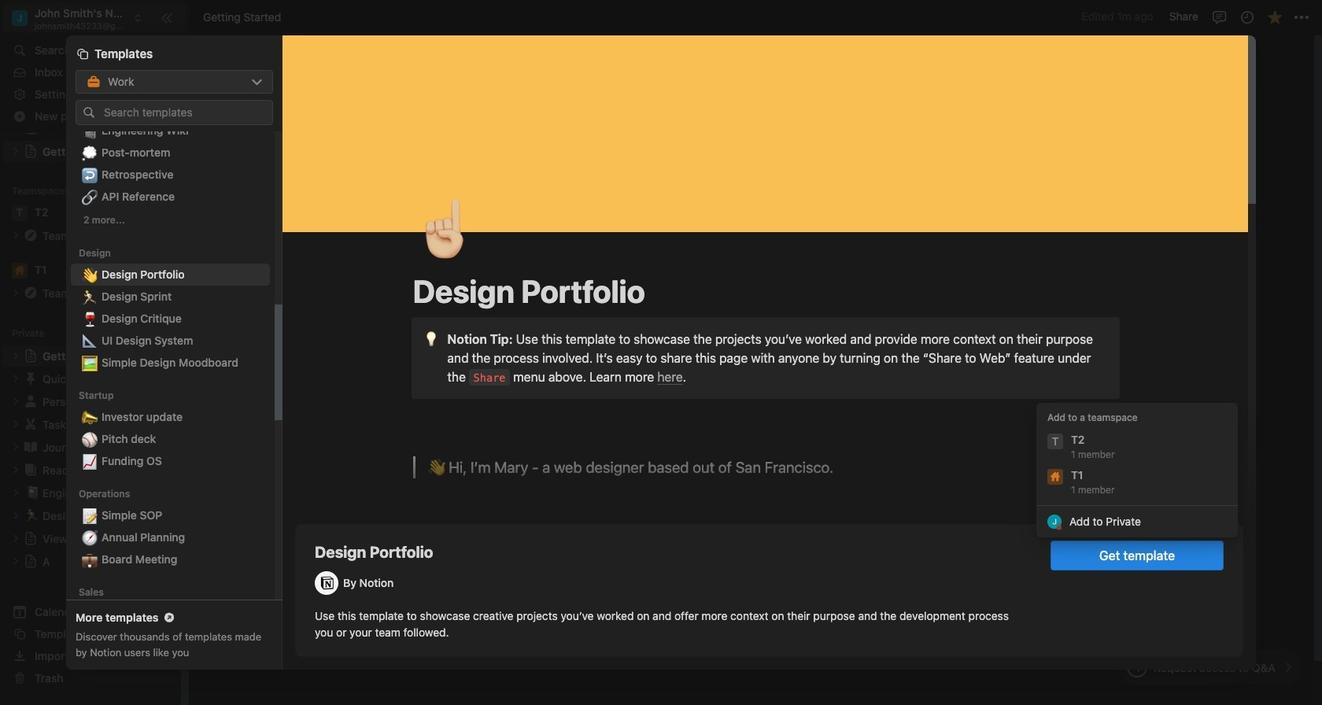 Task type: vqa. For each thing, say whether or not it's contained in the screenshot.
👉 image
no



Task type: describe. For each thing, give the bounding box(es) containing it.
close sidebar image
[[161, 11, 173, 24]]

☝🏼 image
[[414, 191, 475, 271]]

⚾ image
[[82, 429, 98, 450]]

📈 image
[[82, 451, 98, 472]]

🏃 image
[[82, 287, 98, 307]]

📐 image
[[82, 331, 98, 351]]

💭 image
[[82, 143, 98, 163]]

↩️ image
[[82, 165, 98, 185]]

favorited image
[[1267, 9, 1282, 25]]

☝🏼 page icon image
[[414, 191, 475, 271]]

📣 image
[[82, 407, 98, 428]]

💼 image
[[82, 550, 98, 570]]



Task type: locate. For each thing, give the bounding box(es) containing it.
🍷 image
[[82, 309, 98, 329]]

Search templates text field
[[104, 106, 265, 119]]

🔗 image
[[82, 187, 98, 207]]

new teamspace image
[[157, 186, 168, 197]]

t image
[[12, 205, 28, 221], [1047, 434, 1063, 449]]

1 vertical spatial t image
[[1047, 434, 1063, 449]]

add a page image
[[157, 328, 168, 339]]

📓 image
[[82, 121, 98, 141]]

1 horizontal spatial t image
[[1047, 434, 1063, 449]]

menu
[[1036, 403, 1238, 538]]

updates image
[[1239, 9, 1255, 25]]

comments image
[[1212, 9, 1227, 25]]

📝 image
[[82, 505, 98, 526]]

0 vertical spatial t image
[[12, 205, 28, 221]]

👋 image
[[82, 265, 98, 285]]

0 horizontal spatial t image
[[12, 205, 28, 221]]

🧭 image
[[82, 527, 98, 548]]

🖼️ image
[[82, 353, 98, 373]]



